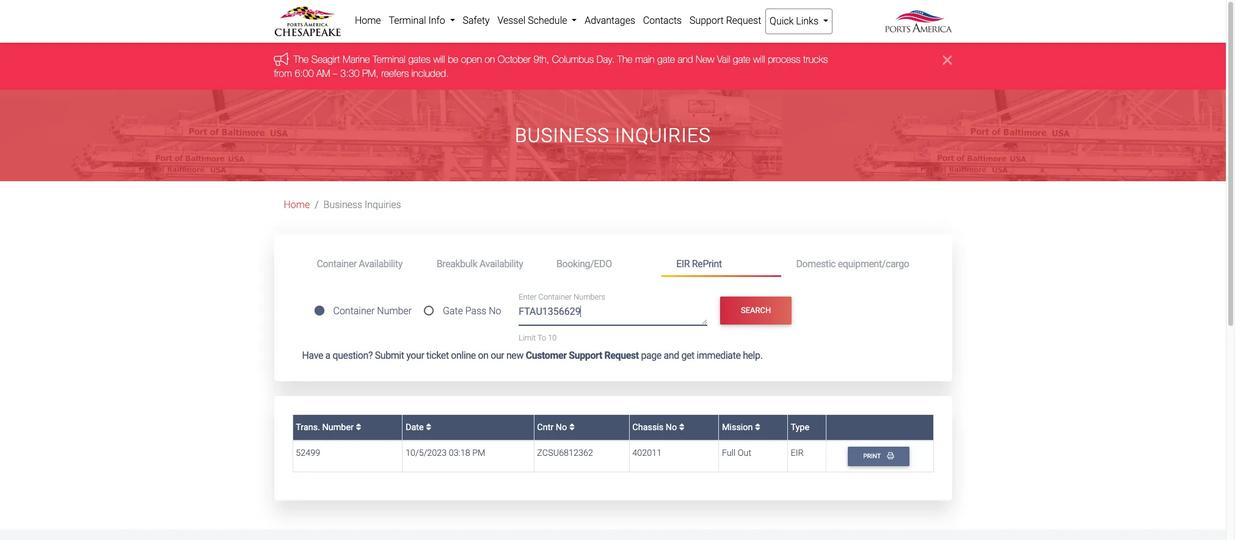 Task type: locate. For each thing, give the bounding box(es) containing it.
0 horizontal spatial sort image
[[356, 423, 362, 432]]

a
[[326, 350, 331, 362]]

online
[[451, 350, 476, 362]]

print link
[[848, 448, 910, 467]]

container up container number
[[317, 258, 357, 270]]

support request
[[690, 15, 762, 26]]

eir left reprint
[[677, 258, 690, 270]]

number
[[377, 306, 412, 317], [322, 423, 354, 433]]

2 will from the left
[[754, 54, 766, 65]]

sort image for date
[[426, 423, 432, 432]]

availability up 'enter'
[[480, 258, 524, 270]]

will
[[434, 54, 445, 65], [754, 54, 766, 65]]

the up '6:00'
[[294, 54, 309, 65]]

sort image inside trans. number link
[[356, 423, 362, 432]]

0 horizontal spatial home
[[284, 199, 310, 211]]

columbus
[[552, 54, 594, 65]]

be
[[448, 54, 459, 65]]

0 vertical spatial and
[[678, 54, 694, 65]]

request left quick
[[727, 15, 762, 26]]

immediate
[[697, 350, 741, 362]]

3 sort image from the left
[[756, 423, 761, 432]]

2 horizontal spatial no
[[666, 423, 677, 433]]

1 vertical spatial home link
[[284, 199, 310, 211]]

your
[[407, 350, 425, 362]]

will left process
[[754, 54, 766, 65]]

container up question?
[[333, 306, 375, 317]]

0 vertical spatial home link
[[351, 9, 385, 33]]

1 sort image from the left
[[356, 423, 362, 432]]

and left new
[[678, 54, 694, 65]]

1 vertical spatial inquiries
[[365, 199, 401, 211]]

on left our
[[478, 350, 489, 362]]

support
[[690, 15, 724, 26], [569, 350, 603, 362]]

0 vertical spatial container
[[317, 258, 357, 270]]

availability inside 'link'
[[359, 258, 403, 270]]

number up submit
[[377, 306, 412, 317]]

2 sort image from the left
[[426, 423, 432, 432]]

enter
[[519, 293, 537, 302]]

2 vertical spatial container
[[333, 306, 375, 317]]

links
[[797, 15, 819, 27]]

close image
[[944, 53, 953, 67]]

support right customer
[[569, 350, 603, 362]]

0 horizontal spatial the
[[294, 54, 309, 65]]

eir for eir
[[791, 449, 804, 459]]

and left the get
[[664, 350, 680, 362]]

2 sort image from the left
[[680, 423, 685, 432]]

1 vertical spatial number
[[322, 423, 354, 433]]

eir down type
[[791, 449, 804, 459]]

no
[[489, 306, 502, 317], [556, 423, 567, 433], [666, 423, 677, 433]]

the seagirt marine terminal gates will be open on october 9th, columbus day. the main gate and new vail gate will process trucks from 6:00 am – 3:30 pm, reefers included.
[[274, 54, 828, 79]]

0 horizontal spatial home link
[[284, 199, 310, 211]]

safety link
[[459, 9, 494, 33]]

sort image inside the mission link
[[756, 423, 761, 432]]

sort image
[[356, 423, 362, 432], [426, 423, 432, 432], [756, 423, 761, 432]]

eir
[[677, 258, 690, 270], [791, 449, 804, 459]]

container availability link
[[302, 253, 422, 276]]

on right open
[[485, 54, 495, 65]]

support up new
[[690, 15, 724, 26]]

sort image right the cntr on the left bottom
[[570, 423, 575, 432]]

booking/edo
[[557, 258, 612, 270]]

Enter Container Numbers text field
[[519, 305, 708, 326]]

breakbulk availability
[[437, 258, 524, 270]]

terminal up reefers
[[373, 54, 406, 65]]

contacts link
[[640, 9, 686, 33]]

1 horizontal spatial sort image
[[426, 423, 432, 432]]

0 horizontal spatial business
[[324, 199, 363, 211]]

chassis
[[633, 423, 664, 433]]

business inquiries
[[515, 124, 712, 147], [324, 199, 401, 211]]

gate right vail
[[733, 54, 751, 65]]

1 horizontal spatial gate
[[733, 54, 751, 65]]

1 availability from the left
[[359, 258, 403, 270]]

0 vertical spatial business inquiries
[[515, 124, 712, 147]]

1 horizontal spatial request
[[727, 15, 762, 26]]

advantages
[[585, 15, 636, 26]]

1 vertical spatial business
[[324, 199, 363, 211]]

quick links
[[770, 15, 821, 27]]

1 horizontal spatial eir
[[791, 449, 804, 459]]

1 horizontal spatial home link
[[351, 9, 385, 33]]

availability up container number
[[359, 258, 403, 270]]

breakbulk
[[437, 258, 478, 270]]

chassis no
[[633, 423, 680, 433]]

sort image inside the chassis no link
[[680, 423, 685, 432]]

request
[[727, 15, 762, 26], [605, 350, 639, 362]]

1 sort image from the left
[[570, 423, 575, 432]]

pm
[[473, 449, 486, 459]]

equipment/cargo
[[838, 258, 910, 270]]

1 horizontal spatial number
[[377, 306, 412, 317]]

container right 'enter'
[[539, 293, 572, 302]]

no right the cntr on the left bottom
[[556, 423, 567, 433]]

0 horizontal spatial will
[[434, 54, 445, 65]]

terminal
[[389, 15, 426, 26], [373, 54, 406, 65]]

contacts
[[644, 15, 682, 26]]

1 vertical spatial support
[[569, 350, 603, 362]]

1 horizontal spatial inquiries
[[615, 124, 712, 147]]

0 vertical spatial eir
[[677, 258, 690, 270]]

availability for container availability
[[359, 258, 403, 270]]

number right trans.
[[322, 423, 354, 433]]

have
[[302, 350, 323, 362]]

trans.
[[296, 423, 320, 433]]

1 horizontal spatial availability
[[480, 258, 524, 270]]

0 vertical spatial number
[[377, 306, 412, 317]]

included.
[[412, 68, 449, 79]]

container inside 'link'
[[317, 258, 357, 270]]

1 vertical spatial terminal
[[373, 54, 406, 65]]

52499
[[296, 449, 320, 459]]

will left the be
[[434, 54, 445, 65]]

ticket
[[427, 350, 449, 362]]

on inside the seagirt marine terminal gates will be open on october 9th, columbus day. the main gate and new vail gate will process trucks from 6:00 am – 3:30 pm, reefers included.
[[485, 54, 495, 65]]

new
[[696, 54, 715, 65]]

0 horizontal spatial number
[[322, 423, 354, 433]]

2 availability from the left
[[480, 258, 524, 270]]

0 horizontal spatial availability
[[359, 258, 403, 270]]

1 vertical spatial container
[[539, 293, 572, 302]]

number for trans. number
[[322, 423, 354, 433]]

question?
[[333, 350, 373, 362]]

no for chassis no
[[666, 423, 677, 433]]

no right chassis
[[666, 423, 677, 433]]

10
[[548, 334, 557, 343]]

business
[[515, 124, 610, 147], [324, 199, 363, 211]]

2 horizontal spatial sort image
[[756, 423, 761, 432]]

gate right main
[[658, 54, 675, 65]]

container
[[317, 258, 357, 270], [539, 293, 572, 302], [333, 306, 375, 317]]

3:30
[[341, 68, 360, 79]]

the right day.
[[618, 54, 633, 65]]

1 vertical spatial eir
[[791, 449, 804, 459]]

0 horizontal spatial eir
[[677, 258, 690, 270]]

1 vertical spatial home
[[284, 199, 310, 211]]

terminal inside the seagirt marine terminal gates will be open on october 9th, columbus day. the main gate and new vail gate will process trucks from 6:00 am – 3:30 pm, reefers included.
[[373, 54, 406, 65]]

gate
[[658, 54, 675, 65], [733, 54, 751, 65]]

terminal left 'info'
[[389, 15, 426, 26]]

breakbulk availability link
[[422, 253, 542, 276]]

0 vertical spatial home
[[355, 15, 381, 26]]

sort image for cntr no
[[570, 423, 575, 432]]

0 horizontal spatial sort image
[[570, 423, 575, 432]]

1 the from the left
[[294, 54, 309, 65]]

0 vertical spatial on
[[485, 54, 495, 65]]

home link
[[351, 9, 385, 33], [284, 199, 310, 211]]

sort image right chassis
[[680, 423, 685, 432]]

quick
[[770, 15, 794, 27]]

on
[[485, 54, 495, 65], [478, 350, 489, 362]]

0 horizontal spatial gate
[[658, 54, 675, 65]]

sort image inside 'date' link
[[426, 423, 432, 432]]

1 horizontal spatial business inquiries
[[515, 124, 712, 147]]

pm,
[[362, 68, 379, 79]]

inquiries
[[615, 124, 712, 147], [365, 199, 401, 211]]

limit
[[519, 334, 536, 343]]

1 horizontal spatial the
[[618, 54, 633, 65]]

1 horizontal spatial support
[[690, 15, 724, 26]]

the seagirt marine terminal gates will be open on october 9th, columbus day. the main gate and new vail gate will process trucks from 6:00 am – 3:30 pm, reefers included. alert
[[0, 43, 1227, 90]]

0 vertical spatial business
[[515, 124, 610, 147]]

request left page
[[605, 350, 639, 362]]

1 horizontal spatial sort image
[[680, 423, 685, 432]]

1 vertical spatial request
[[605, 350, 639, 362]]

full out
[[722, 449, 752, 459]]

print
[[864, 453, 883, 461]]

terminal info link
[[385, 9, 459, 33]]

the seagirt marine terminal gates will be open on october 9th, columbus day. the main gate and new vail gate will process trucks from 6:00 am – 3:30 pm, reefers included. link
[[274, 54, 828, 79]]

no right pass
[[489, 306, 502, 317]]

1 horizontal spatial will
[[754, 54, 766, 65]]

1 vertical spatial and
[[664, 350, 680, 362]]

0 vertical spatial support
[[690, 15, 724, 26]]

availability
[[359, 258, 403, 270], [480, 258, 524, 270]]

1 horizontal spatial no
[[556, 423, 567, 433]]

the
[[294, 54, 309, 65], [618, 54, 633, 65]]

0 horizontal spatial business inquiries
[[324, 199, 401, 211]]

support inside support request 'link'
[[690, 15, 724, 26]]

0 vertical spatial request
[[727, 15, 762, 26]]

and
[[678, 54, 694, 65], [664, 350, 680, 362]]

sort image inside cntr no "link"
[[570, 423, 575, 432]]

sort image
[[570, 423, 575, 432], [680, 423, 685, 432]]

gates
[[409, 54, 431, 65]]

container for container number
[[333, 306, 375, 317]]

domestic equipment/cargo link
[[782, 253, 925, 276]]



Task type: vqa. For each thing, say whether or not it's contained in the screenshot.
Business
yes



Task type: describe. For each thing, give the bounding box(es) containing it.
submit
[[375, 350, 404, 362]]

get
[[682, 350, 695, 362]]

bullhorn image
[[274, 52, 294, 66]]

1 will from the left
[[434, 54, 445, 65]]

customer support request link
[[526, 350, 639, 362]]

10/5/2023
[[406, 449, 447, 459]]

0 horizontal spatial request
[[605, 350, 639, 362]]

new
[[507, 350, 524, 362]]

process
[[768, 54, 801, 65]]

6:00
[[295, 68, 314, 79]]

out
[[738, 449, 752, 459]]

print image
[[888, 453, 895, 460]]

page
[[641, 350, 662, 362]]

help.
[[743, 350, 763, 362]]

trucks
[[804, 54, 828, 65]]

mission
[[722, 423, 756, 433]]

marine
[[343, 54, 370, 65]]

eir reprint
[[677, 258, 722, 270]]

0 horizontal spatial support
[[569, 350, 603, 362]]

limit to 10
[[519, 334, 557, 343]]

search button
[[721, 297, 792, 325]]

number for container number
[[377, 306, 412, 317]]

date
[[406, 423, 426, 433]]

main
[[636, 54, 655, 65]]

vessel schedule
[[498, 15, 570, 26]]

chassis no link
[[633, 423, 685, 433]]

info
[[429, 15, 445, 26]]

vessel schedule link
[[494, 9, 581, 33]]

1 vertical spatial on
[[478, 350, 489, 362]]

full
[[722, 449, 736, 459]]

2 the from the left
[[618, 54, 633, 65]]

no for cntr no
[[556, 423, 567, 433]]

9th,
[[534, 54, 550, 65]]

vessel
[[498, 15, 526, 26]]

container number
[[333, 306, 412, 317]]

pass
[[466, 306, 487, 317]]

zcsu6812362
[[538, 449, 594, 459]]

open
[[461, 54, 482, 65]]

support request link
[[686, 9, 766, 33]]

0 vertical spatial inquiries
[[615, 124, 712, 147]]

type
[[791, 423, 810, 433]]

2 gate from the left
[[733, 54, 751, 65]]

reprint
[[692, 258, 722, 270]]

have a question? submit your ticket online on our new customer support request page and get immediate help.
[[302, 350, 763, 362]]

schedule
[[528, 15, 568, 26]]

gate pass no
[[443, 306, 502, 317]]

vail
[[718, 54, 731, 65]]

eir for eir reprint
[[677, 258, 690, 270]]

sort image for chassis no
[[680, 423, 685, 432]]

cntr
[[538, 423, 554, 433]]

advantages link
[[581, 9, 640, 33]]

1 horizontal spatial home
[[355, 15, 381, 26]]

request inside 'link'
[[727, 15, 762, 26]]

to
[[538, 334, 547, 343]]

1 horizontal spatial business
[[515, 124, 610, 147]]

domestic equipment/cargo
[[797, 258, 910, 270]]

quick links link
[[766, 9, 833, 34]]

safety
[[463, 15, 490, 26]]

availability for breakbulk availability
[[480, 258, 524, 270]]

sort image for trans. number
[[356, 423, 362, 432]]

container for container availability
[[317, 258, 357, 270]]

10/5/2023 03:18 pm
[[406, 449, 486, 459]]

reefers
[[382, 68, 409, 79]]

trans. number link
[[296, 423, 362, 433]]

terminal info
[[389, 15, 448, 26]]

and inside the seagirt marine terminal gates will be open on october 9th, columbus day. the main gate and new vail gate will process trucks from 6:00 am – 3:30 pm, reefers included.
[[678, 54, 694, 65]]

1 vertical spatial business inquiries
[[324, 199, 401, 211]]

cntr no link
[[538, 423, 575, 433]]

trans. number
[[296, 423, 356, 433]]

cntr no
[[538, 423, 570, 433]]

1 gate from the left
[[658, 54, 675, 65]]

search
[[741, 306, 772, 316]]

from
[[274, 68, 292, 79]]

0 horizontal spatial no
[[489, 306, 502, 317]]

402011
[[633, 449, 662, 459]]

our
[[491, 350, 505, 362]]

enter container numbers
[[519, 293, 606, 302]]

container availability
[[317, 258, 403, 270]]

numbers
[[574, 293, 606, 302]]

date link
[[406, 423, 432, 433]]

03:18
[[449, 449, 471, 459]]

day.
[[597, 54, 615, 65]]

domestic
[[797, 258, 836, 270]]

seagirt
[[312, 54, 340, 65]]

sort image for mission
[[756, 423, 761, 432]]

customer
[[526, 350, 567, 362]]

0 vertical spatial terminal
[[389, 15, 426, 26]]

0 horizontal spatial inquiries
[[365, 199, 401, 211]]

–
[[333, 68, 338, 79]]



